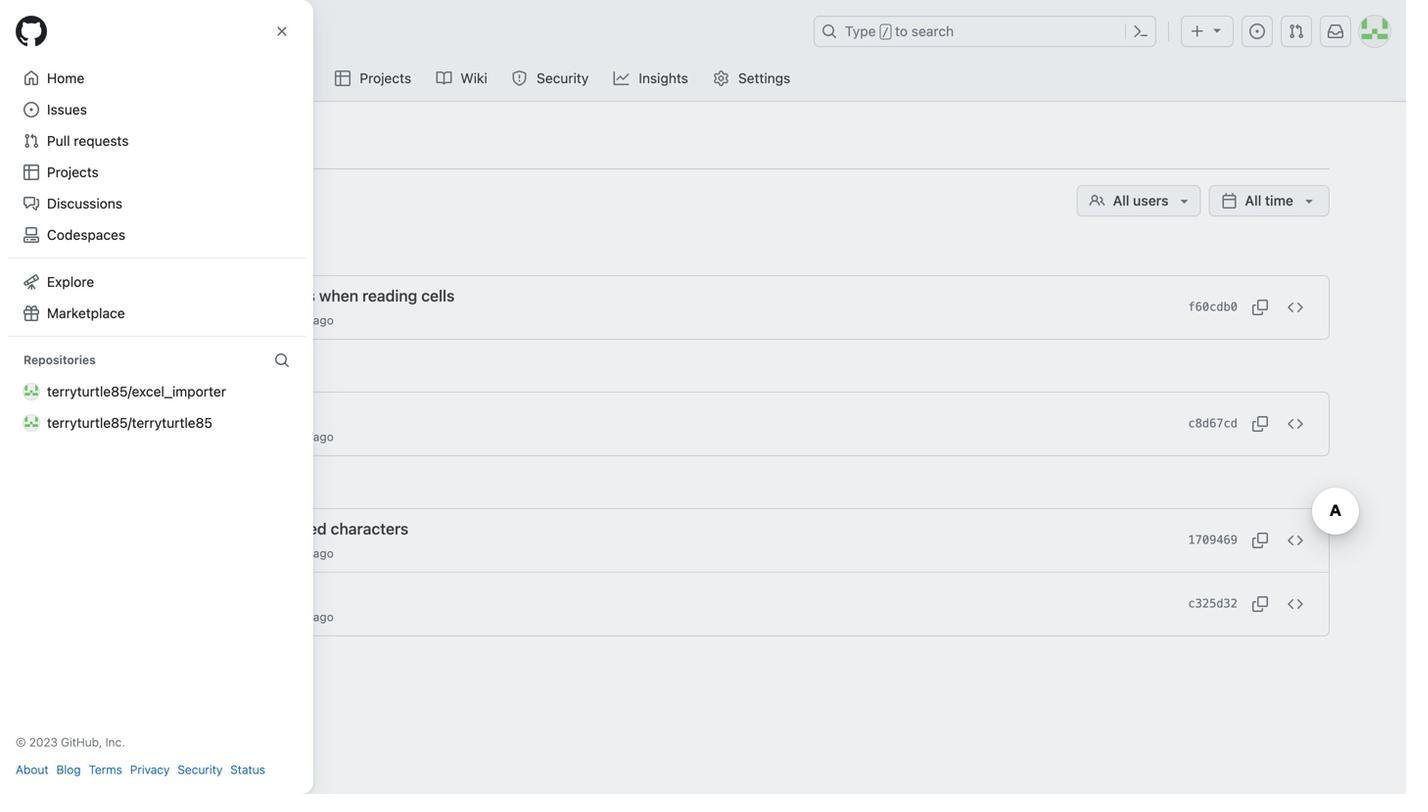 Task type: describe. For each thing, give the bounding box(es) containing it.
0 horizontal spatial projects link
[[16, 157, 298, 188]]

terms
[[89, 763, 122, 776]]

all for all users
[[1113, 192, 1129, 209]]

exception
[[153, 403, 224, 422]]

explore link
[[16, 266, 298, 298]]

/
[[882, 25, 889, 39]]

from
[[227, 286, 261, 305]]

years inside "added ? and _ to list of allowed characters 15 years ago"
[[280, 546, 310, 560]]

commits for commits on aug 12, 2008
[[132, 238, 188, 254]]

privacy link
[[130, 761, 170, 778]]

15 inside the import exception handling. more information available below. list item
[[264, 430, 277, 444]]

reading
[[362, 286, 417, 305]]

c325d32
[[1188, 597, 1238, 610]]

strip whitespace from strings when reading cells
[[101, 286, 455, 305]]

aug
[[212, 238, 236, 254]]

search
[[911, 23, 954, 39]]

type
[[845, 23, 876, 39]]

added ? and _ to list of allowed characters. more information available below. list item
[[77, 509, 1329, 573]]

discussions
[[47, 195, 122, 211]]

strings
[[265, 286, 315, 305]]

years inside initial commit. more information available below. list item
[[280, 610, 310, 624]]

15 years ago inside strip whitespace from strings when reading cells. more information available below. list item
[[264, 313, 334, 327]]

table image
[[335, 70, 350, 86]]

terryturtle85/excel_importer link
[[16, 376, 298, 407]]

strip
[[101, 286, 136, 305]]

all for all time
[[1245, 192, 1261, 209]]

author image for 15 years ago
[[102, 312, 117, 328]]

marketplace link
[[16, 298, 298, 329]]

settings
[[738, 70, 790, 86]]

all users
[[1113, 192, 1169, 209]]

insights link
[[606, 64, 698, 93]]

whitespace
[[140, 286, 223, 305]]

committed
[[201, 430, 260, 444]]

sc 9kayk9 0 image for all time
[[1221, 193, 1237, 209]]

code image for c8d67cd
[[1288, 416, 1303, 432]]

added ? and _ to list of allowed characters link
[[101, 519, 409, 538]]

settings link
[[705, 64, 800, 93]]

terryturtle85/excel_importer
[[47, 383, 226, 399]]

2008 for commits on jul 7, 2008
[[247, 357, 281, 374]]

type / to search
[[845, 23, 954, 39]]

security link for wiki link on the top of page
[[504, 64, 598, 93]]

import exception handling. more information available below. list item
[[77, 393, 1329, 455]]

home
[[47, 70, 84, 86]]

f60cdb0
[[1188, 300, 1238, 314]]

ago inside strip whitespace from strings when reading cells. more information available below. list item
[[313, 313, 334, 327]]

of
[[253, 519, 267, 538]]

blog
[[56, 763, 81, 776]]

commits for commits on jul 7, 2008
[[132, 357, 188, 374]]

years inside strip whitespace from strings when reading cells. more information available below. list item
[[280, 313, 310, 327]]

sc 9kayk9 0 image for commits on aug 12, 2008
[[101, 240, 117, 256]]

all time button
[[1209, 185, 1330, 216]]

plus image
[[1190, 23, 1205, 39]]

requests
[[74, 133, 129, 149]]

allowed
[[271, 519, 327, 538]]

about
[[16, 763, 49, 776]]

codespaces
[[47, 227, 125, 243]]

pull requests
[[47, 133, 129, 149]]

1709469
[[1188, 533, 1238, 547]]

triangle down image inside all time "popup button"
[[1301, 193, 1317, 209]]

code image for 1709469
[[1288, 533, 1303, 548]]

years inside the import exception handling. more information available below. list item
[[280, 430, 310, 444]]

master button
[[76, 185, 194, 216]]

open global navigation menu image
[[23, 23, 39, 39]]

issues
[[47, 101, 87, 117]]

status
[[230, 763, 265, 776]]

cells
[[421, 286, 455, 305]]

wiki link
[[428, 64, 496, 93]]

graph image
[[614, 70, 629, 86]]

characters
[[331, 519, 409, 538]]

strip whitespace from strings when reading cells. more information available below. list item
[[77, 276, 1329, 339]]

ago inside "added ? and _ to list of allowed characters 15 years ago"
[[313, 546, 334, 560]]

master
[[112, 192, 157, 209]]

issues link
[[16, 94, 298, 125]]

0 horizontal spatial projects
[[47, 164, 99, 180]]

strip whitespace from strings when reading cells link
[[101, 286, 455, 305]]

excel_importer link
[[202, 16, 317, 47]]

import exception handling link
[[101, 403, 290, 422]]

privacy
[[130, 763, 170, 776]]

about link
[[16, 761, 49, 778]]

explore
[[47, 274, 94, 290]]

commits on jul 7, 2008
[[132, 357, 281, 374]]

users
[[1133, 192, 1169, 209]]

15 inside initial commit. more information available below. list item
[[264, 610, 277, 624]]

commits on aug 12, 2008
[[132, 238, 296, 254]]

wiki
[[460, 70, 487, 86]]

git branch image
[[89, 193, 105, 209]]

codespaces link
[[16, 219, 298, 251]]



Task type: locate. For each thing, give the bounding box(es) containing it.
2 vertical spatial code image
[[1288, 533, 1303, 548]]

4 ago from the top
[[313, 610, 334, 624]]

15 down "added ? and _ to list of allowed characters 15 years ago"
[[264, 610, 277, 624]]

import
[[101, 403, 149, 422]]

2008
[[262, 238, 296, 254], [247, 357, 281, 374]]

0 vertical spatial code image
[[1288, 300, 1303, 315]]

1 vertical spatial security link
[[178, 761, 223, 778]]

code image
[[23, 70, 39, 86], [1288, 416, 1303, 432], [1288, 533, 1303, 548]]

triangle down image right time on the top
[[1301, 193, 1317, 209]]

15 down handling
[[264, 430, 277, 444]]

code image inside initial commit. more information available below. list item
[[1288, 596, 1303, 612]]

security link left status
[[178, 761, 223, 778]]

repositories
[[23, 353, 96, 367]]

home link
[[16, 63, 298, 94]]

0 horizontal spatial to
[[208, 519, 223, 538]]

7,
[[234, 357, 244, 374]]

15 down 'of'
[[264, 546, 277, 560]]

15 inside strip whitespace from strings when reading cells. more information available below. list item
[[264, 313, 277, 327]]

3 15 from the top
[[264, 546, 277, 560]]

author image left sam
[[102, 428, 117, 444]]

12,
[[240, 238, 258, 254]]

0 vertical spatial sc 9kayk9 0 image
[[1221, 193, 1237, 209]]

committed 15 years ago
[[201, 430, 334, 444]]

copy full sha for c325d32 image
[[1252, 596, 1268, 612]]

3 years from the top
[[280, 546, 310, 560]]

2008 right 12,
[[262, 238, 296, 254]]

1 horizontal spatial security link
[[504, 64, 598, 93]]

15 inside "added ? and _ to list of allowed characters 15 years ago"
[[264, 546, 277, 560]]

0 horizontal spatial all
[[1113, 192, 1129, 209]]

1 horizontal spatial security
[[537, 70, 589, 86]]

author image for sam pohlenz
[[102, 428, 117, 444]]

sc 9kayk9 0 image left all time
[[1221, 193, 1237, 209]]

c325d32 link
[[1179, 590, 1246, 618]]

0 vertical spatial code image
[[23, 70, 39, 86]]

code image right copy full sha for c8d67cd image
[[1288, 416, 1303, 432]]

1 horizontal spatial sc 9kayk9 0 image
[[1221, 193, 1237, 209]]

1 15 from the top
[[264, 313, 277, 327]]

code image for c325d32
[[1288, 596, 1303, 612]]

15 down strip whitespace from strings when reading cells link
[[264, 313, 277, 327]]

security right shield icon
[[537, 70, 589, 86]]

projects up discussions
[[47, 164, 99, 180]]

copy full sha for f60cdb0 image
[[1252, 300, 1268, 315]]

added
[[101, 519, 148, 538]]

pohlenz
[[153, 430, 197, 444]]

triangle down image
[[1209, 22, 1225, 38], [1176, 193, 1192, 209], [1301, 193, 1317, 209]]

book image
[[436, 70, 452, 86]]

1 years from the top
[[280, 313, 310, 327]]

security
[[537, 70, 589, 86], [178, 763, 223, 776]]

shield image
[[512, 70, 527, 86]]

commits for commits
[[76, 129, 168, 157]]

?
[[152, 519, 160, 538]]

all inside "popup button"
[[1245, 192, 1261, 209]]

all right sc 9kayk9 0 icon
[[1113, 192, 1129, 209]]

1 vertical spatial 15 years ago
[[264, 610, 334, 624]]

commits on may 23, 2008 list
[[77, 509, 1329, 635]]

1 vertical spatial 2008
[[247, 357, 281, 374]]

projects right table image
[[360, 70, 411, 86]]

pull requests link
[[16, 125, 298, 157]]

author image down "strip"
[[102, 312, 117, 328]]

projects
[[360, 70, 411, 86], [47, 164, 99, 180]]

code
[[48, 70, 81, 86]]

1 vertical spatial projects link
[[16, 157, 298, 188]]

security inside dialog
[[178, 763, 223, 776]]

pull
[[47, 133, 70, 149]]

0 horizontal spatial triangle down image
[[1176, 193, 1192, 209]]

git pull request image
[[1289, 23, 1304, 39]]

1 horizontal spatial triangle down image
[[1209, 22, 1225, 38]]

commits up explore link
[[132, 238, 188, 254]]

added ? and _ to list of allowed characters 15 years ago
[[101, 519, 409, 560]]

about blog terms privacy security status
[[16, 763, 265, 776]]

1 vertical spatial on
[[192, 357, 208, 374]]

notifications image
[[1328, 23, 1343, 39]]

commits down 'issues' link
[[76, 129, 168, 157]]

3 ago from the top
[[313, 546, 334, 560]]

15 years ago down strings
[[264, 313, 334, 327]]

command palette image
[[1133, 23, 1149, 39]]

triangle down image inside all users popup button
[[1176, 193, 1192, 209]]

on left jul
[[192, 357, 208, 374]]

marketplace
[[47, 305, 125, 321]]

insights
[[639, 70, 688, 86]]

1 on from the top
[[192, 238, 208, 254]]

_
[[195, 519, 205, 538]]

0 horizontal spatial security link
[[178, 761, 223, 778]]

dialog containing home
[[0, 0, 313, 794]]

code image right copy full sha for 1709469 image
[[1288, 533, 1303, 548]]

2023
[[29, 735, 58, 749]]

2 years from the top
[[280, 430, 310, 444]]

1 vertical spatial code image
[[1288, 596, 1303, 612]]

to right _
[[208, 519, 223, 538]]

code image for f60cdb0
[[1288, 300, 1303, 315]]

1 all from the left
[[1113, 192, 1129, 209]]

close image
[[274, 23, 290, 39]]

to right /
[[895, 23, 908, 39]]

code link
[[16, 64, 89, 93]]

triangle down image right plus image at the right of the page
[[1209, 22, 1225, 38]]

list
[[227, 519, 249, 538]]

1 horizontal spatial projects
[[360, 70, 411, 86]]

©
[[16, 735, 26, 749]]

0 vertical spatial on
[[192, 238, 208, 254]]

2 code image from the top
[[1288, 596, 1303, 612]]

code image right copy full sha for c325d32 icon
[[1288, 596, 1303, 612]]

1 15 years ago from the top
[[264, 313, 334, 327]]

0 vertical spatial projects link
[[327, 64, 421, 93]]

inc.
[[105, 735, 125, 749]]

projects link
[[327, 64, 421, 93], [16, 157, 298, 188]]

0 vertical spatial 2008
[[262, 238, 296, 254]]

ago inside initial commit. more information available below. list item
[[313, 610, 334, 624]]

15
[[264, 313, 277, 327], [264, 430, 277, 444], [264, 546, 277, 560], [264, 610, 277, 624]]

repositories list
[[16, 376, 298, 439]]

2008 right 7,
[[247, 357, 281, 374]]

all
[[1113, 192, 1129, 209], [1245, 192, 1261, 209]]

2 horizontal spatial triangle down image
[[1301, 193, 1317, 209]]

sc 9kayk9 0 image
[[1089, 193, 1105, 209]]

1 ago from the top
[[313, 313, 334, 327]]

0 horizontal spatial security
[[178, 763, 223, 776]]

terryturtle85/terryturtle85 link
[[16, 407, 298, 439]]

jul
[[212, 357, 230, 374]]

projects link left book "icon"
[[327, 64, 421, 93]]

commits
[[76, 129, 168, 157], [132, 238, 188, 254], [132, 357, 188, 374]]

c8d67cd
[[1188, 417, 1238, 430]]

2 15 from the top
[[264, 430, 277, 444]]

sc 9kayk9 0 image
[[1221, 193, 1237, 209], [101, 240, 117, 256]]

code image inside added ? and _ to list of allowed characters. more information available below. list item
[[1288, 533, 1303, 548]]

copy full sha for 1709469 image
[[1252, 533, 1268, 548]]

initial commit. more information available below. list item
[[77, 573, 1329, 635]]

1 author image from the top
[[102, 312, 117, 328]]

1 vertical spatial security
[[178, 763, 223, 776]]

all left time on the top
[[1245, 192, 1261, 209]]

security link for privacy link
[[178, 761, 223, 778]]

0 horizontal spatial sc 9kayk9 0 image
[[101, 240, 117, 256]]

security link left graph 'image'
[[504, 64, 598, 93]]

0 vertical spatial security link
[[504, 64, 598, 93]]

2 vertical spatial commits
[[132, 357, 188, 374]]

author image
[[102, 312, 117, 328], [102, 428, 117, 444]]

15 years ago inside initial commit. more information available below. list item
[[264, 610, 334, 624]]

github,
[[61, 735, 102, 749]]

0 vertical spatial security
[[537, 70, 589, 86]]

on for jul
[[192, 357, 208, 374]]

2 ago from the top
[[313, 430, 334, 444]]

© 2023 github, inc.
[[16, 735, 125, 749]]

handling
[[228, 403, 290, 422]]

0 vertical spatial projects
[[360, 70, 411, 86]]

sam
[[125, 430, 150, 444]]

1709469 link
[[1179, 527, 1246, 554]]

1 vertical spatial projects
[[47, 164, 99, 180]]

2 all from the left
[[1245, 192, 1261, 209]]

15 years ago down allowed
[[264, 610, 334, 624]]

discussions link
[[16, 188, 298, 219]]

blog link
[[56, 761, 81, 778]]

on
[[192, 238, 208, 254], [192, 357, 208, 374]]

copy full sha for c8d67cd image
[[1252, 416, 1268, 432]]

to
[[895, 23, 908, 39], [208, 519, 223, 538]]

on for aug
[[192, 238, 208, 254]]

f60cdb0 link
[[1179, 294, 1246, 321]]

1 horizontal spatial projects link
[[327, 64, 421, 93]]

years down handling
[[280, 430, 310, 444]]

2 15 years ago from the top
[[264, 610, 334, 624]]

security left status
[[178, 763, 223, 776]]

2008 for commits on aug 12, 2008
[[262, 238, 296, 254]]

c8d67cd link
[[1179, 410, 1246, 438]]

all time
[[1245, 192, 1293, 209]]

sam pohlenz
[[125, 430, 197, 444]]

4 15 from the top
[[264, 610, 277, 624]]

0 vertical spatial 15 years ago
[[264, 313, 334, 327]]

when
[[319, 286, 358, 305]]

years
[[280, 313, 310, 327], [280, 430, 310, 444], [280, 546, 310, 560], [280, 610, 310, 624]]

projects link up master
[[16, 157, 298, 188]]

time
[[1265, 192, 1293, 209]]

issue opened image
[[1249, 23, 1265, 39]]

1 vertical spatial to
[[208, 519, 223, 538]]

security link
[[504, 64, 598, 93], [178, 761, 223, 778]]

years down allowed
[[280, 546, 310, 560]]

on left aug
[[192, 238, 208, 254]]

1 vertical spatial sc 9kayk9 0 image
[[101, 240, 117, 256]]

1 vertical spatial code image
[[1288, 416, 1303, 432]]

gear image
[[713, 70, 729, 86]]

terryturtle85/terryturtle85
[[47, 415, 212, 431]]

status link
[[230, 761, 265, 778]]

author image inside the import exception handling. more information available below. list item
[[102, 428, 117, 444]]

terms link
[[89, 761, 122, 778]]

0 vertical spatial to
[[895, 23, 908, 39]]

import exception handling
[[101, 403, 290, 422]]

triangle down image right users
[[1176, 193, 1192, 209]]

1 horizontal spatial all
[[1245, 192, 1261, 209]]

1 vertical spatial author image
[[102, 428, 117, 444]]

all users button
[[1077, 185, 1201, 216]]

0 vertical spatial author image
[[102, 312, 117, 328]]

to inside "added ? and _ to list of allowed characters 15 years ago"
[[208, 519, 223, 538]]

code image
[[1288, 300, 1303, 315], [1288, 596, 1303, 612]]

and
[[164, 519, 191, 538]]

1 horizontal spatial to
[[895, 23, 908, 39]]

years down "added ? and _ to list of allowed characters 15 years ago"
[[280, 610, 310, 624]]

1 vertical spatial commits
[[132, 238, 188, 254]]

1 code image from the top
[[1288, 300, 1303, 315]]

ago inside the import exception handling. more information available below. list item
[[313, 430, 334, 444]]

2 on from the top
[[192, 357, 208, 374]]

commits up terryturtle85/excel_importer link
[[132, 357, 188, 374]]

2 author image from the top
[[102, 428, 117, 444]]

excel_importer
[[210, 23, 310, 39]]

code image left code
[[23, 70, 39, 86]]

author image inside strip whitespace from strings when reading cells. more information available below. list item
[[102, 312, 117, 328]]

4 years from the top
[[280, 610, 310, 624]]

0 vertical spatial commits
[[76, 129, 168, 157]]

dialog
[[0, 0, 313, 794]]

years down strings
[[280, 313, 310, 327]]

all inside popup button
[[1113, 192, 1129, 209]]

code image right copy full sha for f60cdb0 image
[[1288, 300, 1303, 315]]

sc 9kayk9 0 image down git branch icon
[[101, 240, 117, 256]]



Task type: vqa. For each thing, say whether or not it's contained in the screenshot.
top the Projects link
yes



